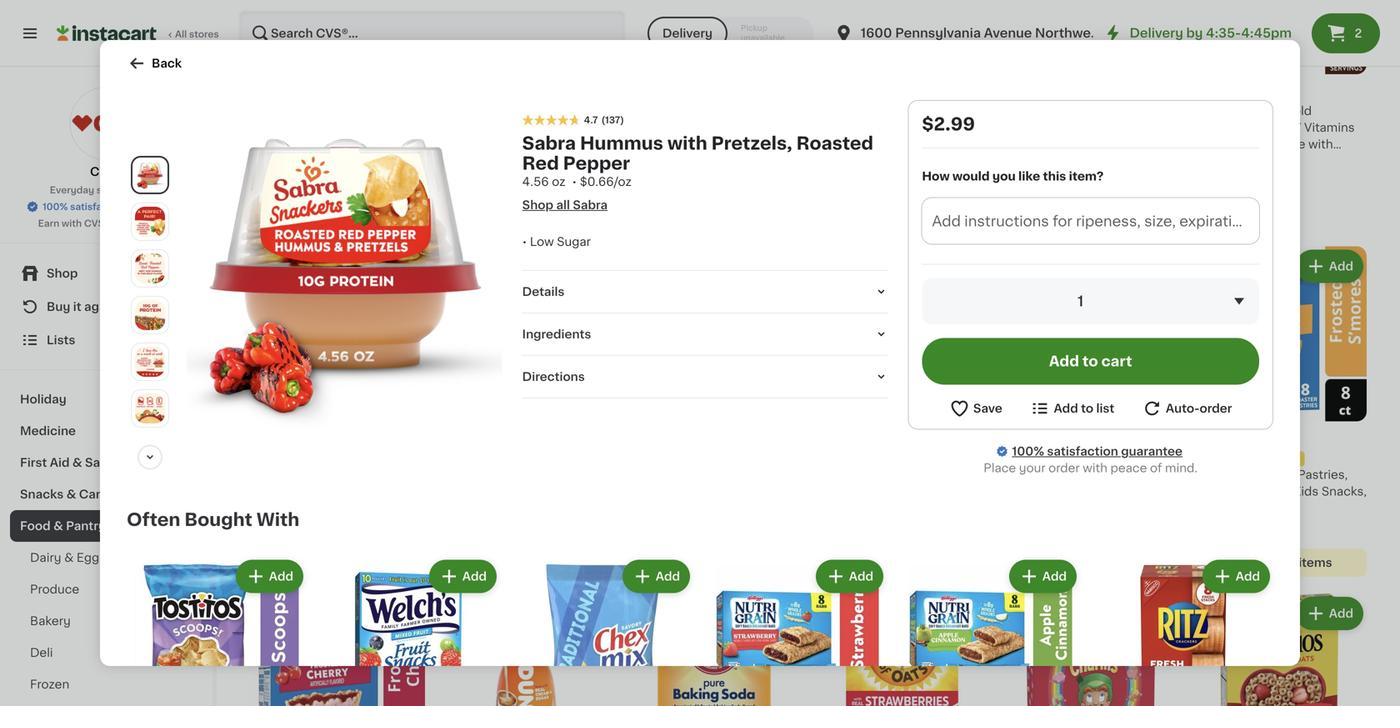 Task type: describe. For each thing, give the bounding box(es) containing it.
enlarge condiments sabra hummus with pretzels, roasted red pepper angle_back (opens in a new tab) image
[[135, 300, 165, 330]]

northwest
[[1035, 27, 1104, 39]]

100% satisfaction guarantee button
[[26, 197, 187, 213]]

oz inside 'post grape-nuts original breakfast cereal 20.5 oz'
[[462, 154, 473, 164]]

deli link
[[10, 637, 203, 669]]

satisfaction inside 100% satisfaction guarantee link
[[1047, 446, 1119, 457]]

sauce
[[1016, 469, 1053, 480]]

microwave
[[672, 138, 735, 150]]

holiday
[[20, 394, 66, 405]]

see eligible items for post grape-nuts original breakfast cereal
[[473, 177, 579, 189]]

toaster inside pop-tarts toaster pastries, breakfast foods, kids snacks, frosted cookies and creme
[[1063, 122, 1107, 133]]

food & pantry link
[[10, 510, 203, 542]]

directions
[[522, 371, 585, 383]]

with inside sabra hummus with pretzels, roasted red pepper
[[668, 135, 708, 152]]

0 horizontal spatial •
[[522, 236, 527, 248]]

cereal, left kosher,
[[250, 172, 291, 183]]

breakfast inside frosted flakes breakfast cereal, kids cereal, family breakfast, original (1.07k)
[[903, 122, 959, 133]]

totino's pepperoni flavored pizza rolls frozen kids snacks microwave air fryer ready
[[627, 105, 789, 167]]

box
[[402, 172, 424, 183]]

pennsylvania
[[896, 27, 981, 39]]

1 vertical spatial 100% satisfaction guarantee
[[1012, 446, 1183, 457]]

sabra hummus with pretzels, roasted red pepper
[[522, 135, 874, 172]]

0 vertical spatial 7
[[1202, 83, 1212, 100]]

1 vertical spatial guarantee
[[1122, 446, 1183, 457]]

all
[[556, 199, 570, 211]]

0 vertical spatial honeycomb
[[280, 122, 352, 133]]

pizza
[[627, 122, 657, 133]]

1 vertical spatial 100%
[[1012, 446, 1045, 457]]

• low sugar
[[522, 236, 591, 248]]

4.7 (137)
[[584, 116, 624, 125]]

& for eggs
[[64, 552, 74, 564]]

and inside 7 kellogg's krave cold breakfast cereal, 7 vitamins and minerals, made with whole grain, chocolate
[[1192, 138, 1214, 150]]

delivery by 4:35-4:45pm
[[1130, 27, 1292, 39]]

1 vertical spatial cvs®
[[84, 219, 110, 228]]

sugar
[[557, 236, 591, 248]]

5 stouffer's lasagna with meat & sauce frozen meal
[[1004, 430, 1176, 480]]

frosted inside frosted flakes breakfast cereal, kids cereal, family breakfast, original (1.07k)
[[815, 122, 860, 133]]

add to list button
[[1030, 398, 1115, 419]]

1600
[[861, 27, 893, 39]]

lasagna
[[1064, 452, 1113, 464]]

snacks & candy link
[[10, 479, 203, 510]]

save inside 4 buy any 2, save $0.50 pop-tarts toaster pastries, breakfast foods, kids snacks, frosted s'mores
[[1248, 454, 1270, 463]]

to for cart
[[1083, 354, 1099, 369]]

post honeycomb honeycomb breakfast cereal, honey flavored corn cereal, kosher, small size box
[[250, 122, 424, 183]]

$9.49 element
[[815, 428, 990, 450]]

peace
[[1111, 462, 1148, 474]]

directions button
[[522, 369, 888, 385]]

dairy & eggs
[[30, 552, 106, 564]]

add inside product group
[[1141, 260, 1166, 272]]

all
[[175, 30, 187, 39]]

7.5
[[627, 170, 640, 179]]

cereal, down flakes
[[888, 138, 929, 150]]

4 buy any 2, save $0.50 pop-tarts toaster pastries, breakfast foods, kids snacks, frosted s'mores
[[1192, 430, 1367, 514]]

original inside 'post grape-nuts original breakfast cereal 20.5 oz'
[[540, 122, 586, 133]]

4 for 4
[[1013, 83, 1026, 100]]

see eligible items button for 12.5 oz
[[250, 186, 425, 214]]

shop for shop
[[47, 268, 78, 279]]

1 vertical spatial honeycomb
[[250, 138, 323, 150]]

any inside 4 buy any 2, save $0.50 pop-tarts toaster pastries, breakfast foods, kids snacks, frosted s'mores
[[1218, 454, 1235, 463]]

snacks & candy
[[20, 489, 119, 500]]

avenue
[[984, 27, 1032, 39]]

with inside "5 stouffer's lasagna with meat & sauce frozen meal"
[[1116, 452, 1143, 464]]

flakes
[[863, 122, 901, 133]]

ingredients button
[[522, 326, 888, 343]]

any inside product group
[[841, 107, 859, 116]]

s'mores
[[1240, 502, 1288, 514]]

1 vertical spatial with
[[257, 511, 300, 529]]

cereal, up 12.5 oz
[[250, 155, 291, 167]]

post for post grape-nuts original breakfast cereal 20.5 oz
[[439, 122, 465, 133]]

buy inside 4 buy any 2, save $0.50 pop-tarts toaster pastries, breakfast foods, kids snacks, frosted s'mores
[[1197, 454, 1216, 463]]

delivery button
[[648, 17, 728, 50]]

would
[[953, 171, 990, 182]]

& for candy
[[66, 489, 76, 500]]

stores
[[189, 30, 219, 39]]

grape-
[[468, 122, 509, 133]]

cookies
[[1052, 155, 1100, 167]]

see eligible items for 12.5 oz
[[285, 194, 391, 206]]

4:45pm
[[1242, 27, 1292, 39]]

eligible for 12.5 oz
[[310, 194, 354, 206]]

$8.49 element
[[815, 81, 990, 102]]

how would you like this item?
[[922, 171, 1104, 182]]

place
[[984, 462, 1016, 474]]

fryer
[[757, 138, 787, 150]]

$2.99
[[922, 115, 975, 133]]

earn with cvs® extracare®
[[38, 219, 165, 228]]

see eligible items for pop-tarts toaster pastries, breakfast foods, kids snacks, frosted cookies and creme
[[1038, 209, 1144, 221]]

frosted flakes breakfast cereal, kids cereal, family breakfast, original (1.07k)
[[815, 122, 971, 182]]

oz for 12.5 oz
[[271, 171, 282, 180]]

breakfast inside 7 kellogg's krave cold breakfast cereal, 7 vitamins and minerals, made with whole grain, chocolate
[[1192, 122, 1248, 133]]

with inside earn with cvs® extracare® link
[[62, 219, 82, 228]]

service type group
[[648, 17, 814, 50]]

made
[[1273, 138, 1306, 150]]

like
[[1019, 171, 1041, 182]]

see for 12.5 oz
[[285, 194, 307, 206]]

prices
[[123, 185, 153, 195]]

100% satisfaction guarantee inside button
[[43, 202, 177, 211]]

product group containing post honeycomb honeycomb breakfast cereal, honey flavored corn cereal, kosher, small size box
[[250, 0, 425, 214]]

dairy
[[30, 552, 61, 564]]

details button
[[522, 284, 888, 300]]

candy
[[79, 489, 119, 500]]

whole
[[1192, 155, 1229, 167]]

0 horizontal spatial frozen
[[30, 679, 69, 690]]

all stores link
[[57, 10, 220, 57]]

delivery for delivery
[[663, 28, 713, 39]]

safety
[[85, 457, 124, 469]]

20.5
[[439, 154, 459, 164]]

buy for buy any 3, save $5
[[820, 107, 839, 116]]

size
[[376, 172, 399, 183]]

first aid & safety link
[[10, 447, 203, 479]]

breakfast inside 'post grape-nuts original breakfast cereal 20.5 oz'
[[439, 138, 494, 150]]

see eligible items button for post grape-nuts original breakfast cereal
[[439, 169, 614, 197]]

product group containing post grape-nuts original breakfast cereal
[[439, 0, 614, 197]]

Add instructions for ripeness, size, expiration dates, etc. (optional) text field
[[922, 198, 1260, 244]]

food
[[20, 520, 51, 532]]

pop- inside 4 buy any 2, save $0.50 pop-tarts toaster pastries, breakfast foods, kids snacks, frosted s'mores
[[1192, 469, 1220, 480]]

frozen link
[[10, 669, 203, 700]]

12.5
[[250, 171, 269, 180]]

with inside 7 kellogg's krave cold breakfast cereal, 7 vitamins and minerals, made with whole grain, chocolate
[[1309, 138, 1334, 150]]

first aid & safety
[[20, 457, 124, 469]]

instacart logo image
[[57, 23, 157, 43]]

save
[[974, 403, 1003, 414]]

low
[[530, 236, 554, 248]]

(1.07k)
[[877, 173, 908, 182]]

pantry
[[66, 520, 106, 532]]

details
[[522, 286, 565, 298]]

cvs® logo image
[[70, 87, 143, 160]]

back
[[152, 58, 182, 69]]

see eligible items button for pop-tarts toaster pastries, breakfast foods, kids snacks, frosted s'mores
[[1192, 548, 1367, 577]]

holiday link
[[10, 384, 203, 415]]

how
[[922, 171, 950, 182]]

foods, inside pop-tarts toaster pastries, breakfast foods, kids snacks, frosted cookies and creme
[[1063, 138, 1102, 150]]

1600 pennsylvania avenue northwest
[[861, 27, 1104, 39]]

4.7
[[584, 116, 598, 125]]

see eligible items for pop-tarts toaster pastries, breakfast foods, kids snacks, frosted s'mores
[[1227, 557, 1333, 568]]

totino's
[[627, 105, 672, 117]]

pop-tarts toaster pastries, breakfast foods, kids snacks, frosted cookies and creme
[[1004, 122, 1179, 167]]

medicine
[[20, 425, 76, 437]]

frosted inside 4 buy any 2, save $0.50 pop-tarts toaster pastries, breakfast foods, kids snacks, frosted s'mores
[[1192, 502, 1237, 514]]

again
[[84, 301, 117, 313]]

deli
[[30, 647, 53, 659]]

produce link
[[10, 574, 203, 605]]

enlarge condiments sabra hummus with pretzels, roasted red pepper hero (opens in a new tab) image
[[135, 160, 165, 190]]

pepper
[[563, 155, 630, 172]]

bakery link
[[10, 605, 203, 637]]

item?
[[1069, 171, 1104, 182]]

1 vertical spatial snacks
[[20, 489, 64, 500]]



Task type: locate. For each thing, give the bounding box(es) containing it.
1 horizontal spatial 100% satisfaction guarantee
[[1012, 446, 1183, 457]]

items for pop-tarts toaster pastries, breakfast foods, kids snacks, frosted s'mores
[[1299, 557, 1333, 568]]

oz for 7.5 oz
[[642, 170, 653, 179]]

family
[[932, 138, 971, 150]]

delivery inside delivery button
[[663, 28, 713, 39]]

buy it again link
[[10, 290, 203, 323]]

delivery left by at the right of page
[[1130, 27, 1184, 39]]

with down 100% satisfaction guarantee link
[[1083, 462, 1108, 474]]

cereal, up breakfast,
[[815, 138, 857, 150]]

with right earn
[[62, 219, 82, 228]]

any left the 2,
[[1218, 454, 1235, 463]]

kosher,
[[294, 172, 338, 183]]

flavored inside post honeycomb honeycomb breakfast cereal, honey flavored corn cereal, kosher, small size box
[[336, 155, 386, 167]]

see eligible items
[[473, 177, 579, 189], [285, 194, 391, 206], [850, 209, 956, 221], [1038, 209, 1144, 221], [1227, 557, 1333, 568]]

post up 20.5
[[439, 122, 465, 133]]

your
[[1019, 462, 1046, 474]]

items for 12.5 oz
[[357, 194, 391, 206]]

kids up the creme
[[1105, 138, 1131, 150]]

mind.
[[1166, 462, 1198, 474]]

0 vertical spatial with
[[1116, 452, 1143, 464]]

0 horizontal spatial delivery
[[663, 28, 713, 39]]

0 horizontal spatial 4
[[1013, 83, 1026, 100]]

see eligible items button down s'mores
[[1192, 548, 1367, 577]]

sponsored badge image
[[250, 513, 301, 523]]

kids inside 4 buy any 2, save $0.50 pop-tarts toaster pastries, breakfast foods, kids snacks, frosted s'mores
[[1294, 485, 1319, 497]]

foods, inside 4 buy any 2, save $0.50 pop-tarts toaster pastries, breakfast foods, kids snacks, frosted s'mores
[[1251, 485, 1291, 497]]

0 horizontal spatial with
[[257, 511, 300, 529]]

0 vertical spatial and
[[1192, 138, 1214, 150]]

frozen down lasagna
[[1056, 469, 1095, 480]]

1 horizontal spatial pop-
[[1192, 469, 1220, 480]]

enlarge condiments sabra hummus with pretzels, roasted red pepper angle_left (opens in a new tab) image
[[135, 207, 165, 237]]

ingredients
[[522, 329, 591, 340]]

•
[[572, 176, 577, 188], [522, 236, 527, 248]]

0 horizontal spatial toaster
[[1063, 122, 1107, 133]]

meat
[[1146, 452, 1176, 464]]

0 vertical spatial pop-
[[1004, 122, 1031, 133]]

oz down ready
[[642, 170, 653, 179]]

100% satisfaction guarantee
[[43, 202, 177, 211], [1012, 446, 1183, 457]]

cereal, inside 7 kellogg's krave cold breakfast cereal, 7 vitamins and minerals, made with whole grain, chocolate
[[1251, 122, 1292, 133]]

enlarge condiments sabra hummus with pretzels, roasted red pepper lifestyle (opens in a new tab) image
[[135, 393, 165, 423]]

product group containing 5
[[1004, 246, 1179, 512]]

3,
[[861, 107, 870, 116]]

produce
[[30, 584, 79, 595]]

cold
[[1285, 105, 1312, 117]]

guarantee up extracare®
[[128, 202, 177, 211]]

oz right 20.5
[[462, 154, 473, 164]]

pretzels,
[[712, 135, 793, 152]]

0 vertical spatial tarts
[[1031, 122, 1060, 133]]

post grape-nuts original breakfast cereal 20.5 oz
[[439, 122, 586, 164]]

pastries, down $0.50
[[1298, 469, 1348, 480]]

frosted left s'mores
[[1192, 502, 1237, 514]]

1 horizontal spatial frosted
[[1004, 155, 1049, 167]]

2,
[[1238, 454, 1246, 463]]

0 vertical spatial cvs®
[[90, 166, 123, 178]]

tarts up cookies
[[1031, 122, 1060, 133]]

7 down cold
[[1295, 122, 1302, 133]]

eligible for pop-tarts toaster pastries, breakfast foods, kids snacks, frosted cookies and creme
[[1064, 209, 1108, 221]]

medicine link
[[10, 415, 203, 447]]

see eligible items button down small
[[250, 186, 425, 214]]

1 vertical spatial save
[[1248, 454, 1270, 463]]

(83)
[[1065, 173, 1084, 182]]

often bought with
[[127, 511, 300, 529]]

0 vertical spatial frosted
[[815, 122, 860, 133]]

0 horizontal spatial 7
[[1202, 83, 1212, 100]]

see eligible items down small
[[285, 194, 391, 206]]

2 vertical spatial frozen
[[30, 679, 69, 690]]

see eligible items button for pop-tarts toaster pastries, breakfast foods, kids snacks, frosted cookies and creme
[[1004, 201, 1179, 229]]

cereal, down "krave"
[[1251, 122, 1292, 133]]

1 vertical spatial pastries,
[[1298, 469, 1348, 480]]

4:35-
[[1206, 27, 1242, 39]]

1 horizontal spatial frozen
[[692, 122, 731, 133]]

buy up roasted
[[820, 107, 839, 116]]

order inside button
[[1200, 403, 1233, 414]]

1 horizontal spatial flavored
[[738, 105, 789, 117]]

kids down $0.50
[[1294, 485, 1319, 497]]

add button
[[356, 251, 420, 281], [544, 251, 609, 281], [733, 251, 797, 281], [921, 251, 985, 281], [1109, 251, 1174, 281], [1298, 251, 1362, 281], [237, 562, 302, 592], [431, 562, 495, 592], [624, 562, 689, 592], [818, 562, 882, 592], [1011, 562, 1075, 592], [1205, 562, 1269, 592], [356, 598, 420, 628], [544, 598, 609, 628], [733, 598, 797, 628], [921, 598, 985, 628], [1109, 598, 1174, 628], [1298, 598, 1362, 628]]

tarts inside 4 buy any 2, save $0.50 pop-tarts toaster pastries, breakfast foods, kids snacks, frosted s'mores
[[1220, 469, 1249, 480]]

2 horizontal spatial buy
[[1197, 454, 1216, 463]]

shop for shop all sabra
[[522, 199, 554, 211]]

7 up kellogg's
[[1202, 83, 1212, 100]]

vitamins
[[1305, 122, 1355, 133]]

& inside 'link'
[[53, 520, 63, 532]]

see for pop-tarts toaster pastries, breakfast foods, kids snacks, frosted s'mores
[[1227, 557, 1250, 568]]

7 kellogg's krave cold breakfast cereal, 7 vitamins and minerals, made with whole grain, chocolate
[[1192, 83, 1355, 167]]

add to cart button
[[922, 338, 1260, 385]]

see down s'mores
[[1227, 557, 1250, 568]]

save inside product group
[[872, 107, 894, 116]]

guarantee inside button
[[128, 202, 177, 211]]

items for frosted flakes breakfast cereal, kids cereal, family breakfast, original
[[922, 209, 956, 221]]

with right the bought
[[257, 511, 300, 529]]

0 vertical spatial frozen
[[692, 122, 731, 133]]

frozen inside "5 stouffer's lasagna with meat & sauce frozen meal"
[[1056, 469, 1095, 480]]

see eligible items button
[[439, 169, 614, 197], [250, 186, 425, 214], [815, 201, 990, 229], [1004, 201, 1179, 229], [1192, 548, 1367, 577]]

with up meal
[[1116, 452, 1143, 464]]

0 vertical spatial pastries,
[[1110, 122, 1160, 133]]

2 button
[[1312, 13, 1381, 53]]

kids up air
[[734, 122, 760, 133]]

to left the list
[[1081, 403, 1094, 414]]

1 post from the left
[[250, 122, 277, 133]]

snacks
[[627, 138, 669, 150], [20, 489, 64, 500]]

0 vertical spatial to
[[1083, 354, 1099, 369]]

& left eggs
[[64, 552, 74, 564]]

1 vertical spatial satisfaction
[[1047, 446, 1119, 457]]

snacks up food
[[20, 489, 64, 500]]

0 vertical spatial •
[[572, 176, 577, 188]]

toaster down $0.50
[[1252, 469, 1295, 480]]

& inside "5 stouffer's lasagna with meat & sauce frozen meal"
[[1004, 469, 1013, 480]]

pop- inside pop-tarts toaster pastries, breakfast foods, kids snacks, frosted cookies and creme
[[1004, 122, 1031, 133]]

pastries, up the creme
[[1110, 122, 1160, 133]]

original inside frosted flakes breakfast cereal, kids cereal, family breakfast, original (1.07k)
[[877, 155, 923, 167]]

pastries, inside pop-tarts toaster pastries, breakfast foods, kids snacks, frosted cookies and creme
[[1110, 122, 1160, 133]]

flavored inside totino's pepperoni flavored pizza rolls frozen kids snacks microwave air fryer ready
[[738, 105, 789, 117]]

often
[[127, 511, 180, 529]]

buy left it
[[47, 301, 70, 313]]

product group containing 7
[[1192, 0, 1367, 196]]

0 vertical spatial save
[[872, 107, 894, 116]]

oz for 4.56 oz • $0.66/oz
[[552, 176, 566, 188]]

post inside post honeycomb honeycomb breakfast cereal, honey flavored corn cereal, kosher, small size box
[[250, 122, 277, 133]]

1 horizontal spatial buy
[[820, 107, 839, 116]]

product group
[[250, 0, 425, 214], [439, 0, 614, 197], [815, 0, 990, 229], [1004, 0, 1179, 229], [1192, 0, 1367, 196], [250, 246, 425, 527], [439, 246, 614, 543], [627, 246, 802, 512], [815, 246, 990, 560], [1004, 246, 1179, 512], [1192, 246, 1367, 577], [127, 557, 307, 706], [320, 557, 500, 706], [514, 557, 694, 706], [707, 557, 887, 706], [900, 557, 1080, 706], [1094, 557, 1274, 706], [250, 593, 425, 706], [439, 593, 614, 706], [627, 593, 802, 706], [815, 593, 990, 706], [1004, 593, 1179, 706], [1192, 593, 1367, 706]]

flavored up the fryer
[[738, 105, 789, 117]]

satisfaction up place your order with peace of mind.
[[1047, 446, 1119, 457]]

post
[[250, 122, 277, 133], [439, 122, 465, 133]]

guarantee
[[128, 202, 177, 211], [1122, 446, 1183, 457]]

& left "candy"
[[66, 489, 76, 500]]

honeycomb
[[280, 122, 352, 133], [250, 138, 323, 150]]

with down rolls
[[668, 135, 708, 152]]

see eligible items down s'mores
[[1227, 557, 1333, 568]]

0 vertical spatial guarantee
[[128, 202, 177, 211]]

2 horizontal spatial frosted
[[1192, 502, 1237, 514]]

2
[[1355, 28, 1362, 39]]

100% up your
[[1012, 446, 1045, 457]]

100% up earn
[[43, 202, 68, 211]]

0 vertical spatial buy
[[820, 107, 839, 116]]

breakfast inside 4 buy any 2, save $0.50 pop-tarts toaster pastries, breakfast foods, kids snacks, frosted s'mores
[[1192, 485, 1248, 497]]

1 horizontal spatial shop
[[522, 199, 554, 211]]

1 vertical spatial 4
[[1202, 430, 1214, 447]]

toaster
[[1063, 122, 1107, 133], [1252, 469, 1295, 480]]

frozen down pepperoni
[[692, 122, 731, 133]]

delivery inside the delivery by 4:35-4:45pm "link"
[[1130, 27, 1184, 39]]

lists link
[[10, 323, 203, 357]]

1 horizontal spatial order
[[1200, 403, 1233, 414]]

1 horizontal spatial and
[[1192, 138, 1214, 150]]

pastries, inside 4 buy any 2, save $0.50 pop-tarts toaster pastries, breakfast foods, kids snacks, frosted s'mores
[[1298, 469, 1348, 480]]

1 horizontal spatial snacks
[[627, 138, 669, 150]]

breakfast inside post honeycomb honeycomb breakfast cereal, honey flavored corn cereal, kosher, small size box
[[326, 138, 382, 150]]

buy inside product group
[[820, 107, 839, 116]]

earn
[[38, 219, 59, 228]]

and up item?
[[1103, 155, 1125, 167]]

1 horizontal spatial 100%
[[1012, 446, 1045, 457]]

2 horizontal spatial frozen
[[1056, 469, 1095, 480]]

pop- up how would you like this item?
[[1004, 122, 1031, 133]]

eligible for post grape-nuts original breakfast cereal
[[499, 177, 543, 189]]

cart
[[1102, 354, 1133, 369]]

see
[[473, 177, 496, 189], [285, 194, 307, 206], [850, 209, 873, 221], [1038, 209, 1061, 221], [1227, 557, 1250, 568]]

100% satisfaction guarantee down store
[[43, 202, 177, 211]]

auto-
[[1166, 403, 1200, 414]]

frozen
[[692, 122, 731, 133], [1056, 469, 1095, 480], [30, 679, 69, 690]]

condiments sabra hummus with pretzels, roasted red pepper hero image
[[187, 113, 502, 429]]

eligible down '(1.07k)'
[[876, 209, 919, 221]]

$0.66/oz
[[580, 176, 632, 188]]

1 horizontal spatial delivery
[[1130, 27, 1184, 39]]

flavored up small
[[336, 155, 386, 167]]

see down kosher,
[[285, 194, 307, 206]]

breakfast up 20.5
[[439, 138, 494, 150]]

0 vertical spatial original
[[540, 122, 586, 133]]

$5
[[896, 107, 908, 116]]

store
[[97, 185, 121, 195]]

breakfast up family
[[903, 122, 959, 133]]

delivery for delivery by 4:35-4:45pm
[[1130, 27, 1184, 39]]

to left cart
[[1083, 354, 1099, 369]]

0 horizontal spatial 100%
[[43, 202, 68, 211]]

1 horizontal spatial toaster
[[1252, 469, 1295, 480]]

1 vertical spatial frozen
[[1056, 469, 1095, 480]]

eligible down kosher,
[[310, 194, 354, 206]]

place your order with peace of mind.
[[984, 462, 1198, 474]]

frosted up roasted
[[815, 122, 860, 133]]

1 vertical spatial •
[[522, 236, 527, 248]]

snacks up ready
[[627, 138, 669, 150]]

aid
[[50, 457, 70, 469]]

frozen inside totino's pepperoni flavored pizza rolls frozen kids snacks microwave air fryer ready
[[692, 122, 731, 133]]

enlarge condiments sabra hummus with pretzels, roasted red pepper angle_top (opens in a new tab) image
[[135, 347, 165, 377]]

buy left the 2,
[[1197, 454, 1216, 463]]

1 vertical spatial 7
[[1295, 122, 1302, 133]]

100% inside button
[[43, 202, 68, 211]]

0 horizontal spatial flavored
[[336, 155, 386, 167]]

1 vertical spatial snacks,
[[1322, 485, 1367, 497]]

items for post grape-nuts original breakfast cereal
[[545, 177, 579, 189]]

$0.50
[[1273, 454, 1300, 463]]

post inside 'post grape-nuts original breakfast cereal 20.5 oz'
[[439, 122, 465, 133]]

0 horizontal spatial save
[[872, 107, 894, 116]]

kids down flakes
[[860, 138, 885, 150]]

2 post from the left
[[439, 122, 465, 133]]

see for post grape-nuts original breakfast cereal
[[473, 177, 496, 189]]

0 vertical spatial 100% satisfaction guarantee
[[43, 202, 177, 211]]

foods, up s'mores
[[1251, 485, 1291, 497]]

foods, up cookies
[[1063, 138, 1102, 150]]

original up '(1.07k)'
[[877, 155, 923, 167]]

None search field
[[238, 10, 626, 57]]

dairy & eggs link
[[10, 542, 203, 574]]

save button
[[950, 398, 1003, 419]]

cvs® link
[[70, 87, 143, 180]]

see eligible items down 'red'
[[473, 177, 579, 189]]

1 horizontal spatial original
[[877, 155, 923, 167]]

see eligible items button down '(1.07k)'
[[815, 201, 990, 229]]

eligible for pop-tarts toaster pastries, breakfast foods, kids snacks, frosted s'mores
[[1252, 557, 1296, 568]]

see eligible items button down item?
[[1004, 201, 1179, 229]]

0 horizontal spatial pastries,
[[1110, 122, 1160, 133]]

see eligible items down '(1.07k)'
[[850, 209, 956, 221]]

1 horizontal spatial foods,
[[1251, 485, 1291, 497]]

with
[[668, 135, 708, 152], [1309, 138, 1334, 150], [62, 219, 82, 228], [1083, 462, 1108, 474]]

eligible down s'mores
[[1252, 557, 1296, 568]]

7.5 oz
[[627, 170, 653, 179]]

toaster inside 4 buy any 2, save $0.50 pop-tarts toaster pastries, breakfast foods, kids snacks, frosted s'mores
[[1252, 469, 1295, 480]]

krave
[[1249, 105, 1282, 117]]

list
[[1097, 403, 1115, 414]]

delivery up pepperoni
[[663, 28, 713, 39]]

1 vertical spatial buy
[[47, 301, 70, 313]]

0 vertical spatial order
[[1200, 403, 1233, 414]]

order
[[1200, 403, 1233, 414], [1049, 462, 1080, 474]]

kids inside totino's pepperoni flavored pizza rolls frozen kids snacks microwave air fryer ready
[[734, 122, 760, 133]]

0 horizontal spatial original
[[540, 122, 586, 133]]

frosted inside pop-tarts toaster pastries, breakfast foods, kids snacks, frosted cookies and creme
[[1004, 155, 1049, 167]]

• up shop all sabra
[[572, 176, 577, 188]]

breakfast inside pop-tarts toaster pastries, breakfast foods, kids snacks, frosted cookies and creme
[[1004, 138, 1060, 150]]

see for frosted flakes breakfast cereal, kids cereal, family breakfast, original
[[850, 209, 873, 221]]

snacks, inside pop-tarts toaster pastries, breakfast foods, kids snacks, frosted cookies and creme
[[1134, 138, 1179, 150]]

0 vertical spatial snacks,
[[1134, 138, 1179, 150]]

honey
[[294, 155, 333, 167]]

& right food
[[53, 520, 63, 532]]

save up flakes
[[872, 107, 894, 116]]

1 vertical spatial order
[[1049, 462, 1080, 474]]

red
[[522, 155, 559, 172]]

0 vertical spatial flavored
[[738, 105, 789, 117]]

& right aid
[[72, 457, 82, 469]]

1
[[1078, 294, 1084, 309]]

1 horizontal spatial satisfaction
[[1047, 446, 1119, 457]]

frosted up like
[[1004, 155, 1049, 167]]

4 down avenue on the top of the page
[[1013, 83, 1026, 100]]

2 vertical spatial buy
[[1197, 454, 1216, 463]]

1 horizontal spatial tarts
[[1220, 469, 1249, 480]]

1 vertical spatial tarts
[[1220, 469, 1249, 480]]

breakfast up like
[[1004, 138, 1060, 150]]

see down this
[[1038, 209, 1061, 221]]

snacks inside totino's pepperoni flavored pizza rolls frozen kids snacks microwave air fryer ready
[[627, 138, 669, 150]]

items for pop-tarts toaster pastries, breakfast foods, kids snacks, frosted cookies and creme
[[1111, 209, 1144, 221]]

breakfast down the 2,
[[1192, 485, 1248, 497]]

guarantee up of
[[1122, 446, 1183, 457]]

0 horizontal spatial shop
[[47, 268, 78, 279]]

4 down auto-order
[[1202, 430, 1214, 447]]

breakfast down kellogg's
[[1192, 122, 1248, 133]]

0 horizontal spatial buy
[[47, 301, 70, 313]]

satisfaction
[[70, 202, 126, 211], [1047, 446, 1119, 457]]

enlarge condiments sabra hummus with pretzels, roasted red pepper angle_right (opens in a new tab) image
[[135, 253, 165, 283]]

sabra
[[573, 199, 608, 211]]

1 vertical spatial original
[[877, 155, 923, 167]]

hummus
[[580, 135, 664, 152]]

tarts inside pop-tarts toaster pastries, breakfast foods, kids snacks, frosted cookies and creme
[[1031, 122, 1060, 133]]

0 horizontal spatial snacks
[[20, 489, 64, 500]]

eggs
[[77, 552, 106, 564]]

1 vertical spatial and
[[1103, 155, 1125, 167]]

4 for 4 buy any 2, save $0.50 pop-tarts toaster pastries, breakfast foods, kids snacks, frosted s'mores
[[1202, 430, 1214, 447]]

0 vertical spatial snacks
[[627, 138, 669, 150]]

0 horizontal spatial snacks,
[[1134, 138, 1179, 150]]

& for pantry
[[53, 520, 63, 532]]

0 vertical spatial shop
[[522, 199, 554, 211]]

with
[[1116, 452, 1143, 464], [257, 511, 300, 529]]

1 horizontal spatial any
[[1218, 454, 1235, 463]]

100% satisfaction guarantee up place your order with peace of mind.
[[1012, 446, 1183, 457]]

0 vertical spatial satisfaction
[[70, 202, 126, 211]]

sabra
[[522, 135, 576, 152]]

0 horizontal spatial order
[[1049, 462, 1080, 474]]

0 vertical spatial 4
[[1013, 83, 1026, 100]]

1 vertical spatial any
[[1218, 454, 1235, 463]]

tarts down the 2,
[[1220, 469, 1249, 480]]

& left your
[[1004, 469, 1013, 480]]

delivery
[[1130, 27, 1184, 39], [663, 28, 713, 39]]

food & pantry
[[20, 520, 106, 532]]

see for pop-tarts toaster pastries, breakfast foods, kids snacks, frosted cookies and creme
[[1038, 209, 1061, 221]]

with down vitamins
[[1309, 138, 1334, 150]]

4.56 oz • $0.66/oz
[[522, 176, 632, 188]]

extracare®
[[112, 219, 165, 228]]

0 horizontal spatial pop-
[[1004, 122, 1031, 133]]

see eligible items for frosted flakes breakfast cereal, kids cereal, family breakfast, original
[[850, 209, 956, 221]]

1 vertical spatial frosted
[[1004, 155, 1049, 167]]

0 vertical spatial toaster
[[1063, 122, 1107, 133]]

0 horizontal spatial guarantee
[[128, 202, 177, 211]]

cvs® down 100% satisfaction guarantee button
[[84, 219, 110, 228]]

2 vertical spatial frosted
[[1192, 502, 1237, 514]]

eligible for frosted flakes breakfast cereal, kids cereal, family breakfast, original
[[876, 209, 919, 221]]

breakfast up small
[[326, 138, 382, 150]]

• left low
[[522, 236, 527, 248]]

and inside pop-tarts toaster pastries, breakfast foods, kids snacks, frosted cookies and creme
[[1103, 155, 1125, 167]]

(137)
[[602, 116, 624, 125]]

oz right 12.5
[[271, 171, 282, 180]]

bakery
[[30, 615, 71, 627]]

0 horizontal spatial 100% satisfaction guarantee
[[43, 202, 177, 211]]

post up 12.5 oz
[[250, 122, 277, 133]]

back button
[[127, 53, 182, 73]]

4 inside 4 buy any 2, save $0.50 pop-tarts toaster pastries, breakfast foods, kids snacks, frosted s'mores
[[1202, 430, 1214, 447]]

product group containing frosted flakes breakfast cereal, kids cereal, family breakfast, original
[[815, 0, 990, 229]]

frozen down deli
[[30, 679, 69, 690]]

any left 3, in the top right of the page
[[841, 107, 859, 116]]

1 vertical spatial to
[[1081, 403, 1094, 414]]

0 horizontal spatial any
[[841, 107, 859, 116]]

see eligible items down item?
[[1038, 209, 1144, 221]]

shop link
[[10, 257, 203, 290]]

see down 'post grape-nuts original breakfast cereal 20.5 oz'
[[473, 177, 496, 189]]

auto-order button
[[1142, 398, 1233, 419]]

satisfaction inside 100% satisfaction guarantee button
[[70, 202, 126, 211]]

see eligible items button down "cereal"
[[439, 169, 614, 197]]

1 horizontal spatial pastries,
[[1298, 469, 1348, 480]]

eligible down 'red'
[[499, 177, 543, 189]]

cvs® up everyday store prices link
[[90, 166, 123, 178]]

oz right 4.56 on the left
[[552, 176, 566, 188]]

to
[[1083, 354, 1099, 369], [1081, 403, 1094, 414]]

see eligible items button for frosted flakes breakfast cereal, kids cereal, family breakfast, original
[[815, 201, 990, 229]]

foods,
[[1063, 138, 1102, 150], [1251, 485, 1291, 497]]

toaster up cookies
[[1063, 122, 1107, 133]]

0 vertical spatial foods,
[[1063, 138, 1102, 150]]

kids inside pop-tarts toaster pastries, breakfast foods, kids snacks, frosted cookies and creme
[[1105, 138, 1131, 150]]

and up whole
[[1192, 138, 1214, 150]]

kids inside frosted flakes breakfast cereal, kids cereal, family breakfast, original (1.07k)
[[860, 138, 885, 150]]

1 vertical spatial toaster
[[1252, 469, 1295, 480]]

frosted
[[815, 122, 860, 133], [1004, 155, 1049, 167], [1192, 502, 1237, 514]]

see down breakfast,
[[850, 209, 873, 221]]

pop- right of
[[1192, 469, 1220, 480]]

shop down 4.56 on the left
[[522, 199, 554, 211]]

1 field
[[922, 278, 1260, 325]]

5
[[1013, 430, 1025, 447]]

buy for buy it again
[[47, 301, 70, 313]]

to for list
[[1081, 403, 1094, 414]]

0 vertical spatial any
[[841, 107, 859, 116]]

1 horizontal spatial snacks,
[[1322, 485, 1367, 497]]

1 horizontal spatial post
[[439, 122, 465, 133]]

0 horizontal spatial tarts
[[1031, 122, 1060, 133]]

breakfast
[[903, 122, 959, 133], [1192, 122, 1248, 133], [326, 138, 382, 150], [439, 138, 494, 150], [1004, 138, 1060, 150], [1192, 485, 1248, 497]]

1 horizontal spatial guarantee
[[1122, 446, 1183, 457]]

cereal
[[497, 138, 536, 150]]

snacks, inside 4 buy any 2, save $0.50 pop-tarts toaster pastries, breakfast foods, kids snacks, frosted s'mores
[[1322, 485, 1367, 497]]

1 vertical spatial foods,
[[1251, 485, 1291, 497]]

post for post honeycomb honeycomb breakfast cereal, honey flavored corn cereal, kosher, small size box
[[250, 122, 277, 133]]

1 horizontal spatial 7
[[1295, 122, 1302, 133]]



Task type: vqa. For each thing, say whether or not it's contained in the screenshot.
Tarts inside 'Pop-Tarts Toaster Pastries, Breakfast Foods, Kids Snacks, Frosted Cookies and Creme'
yes



